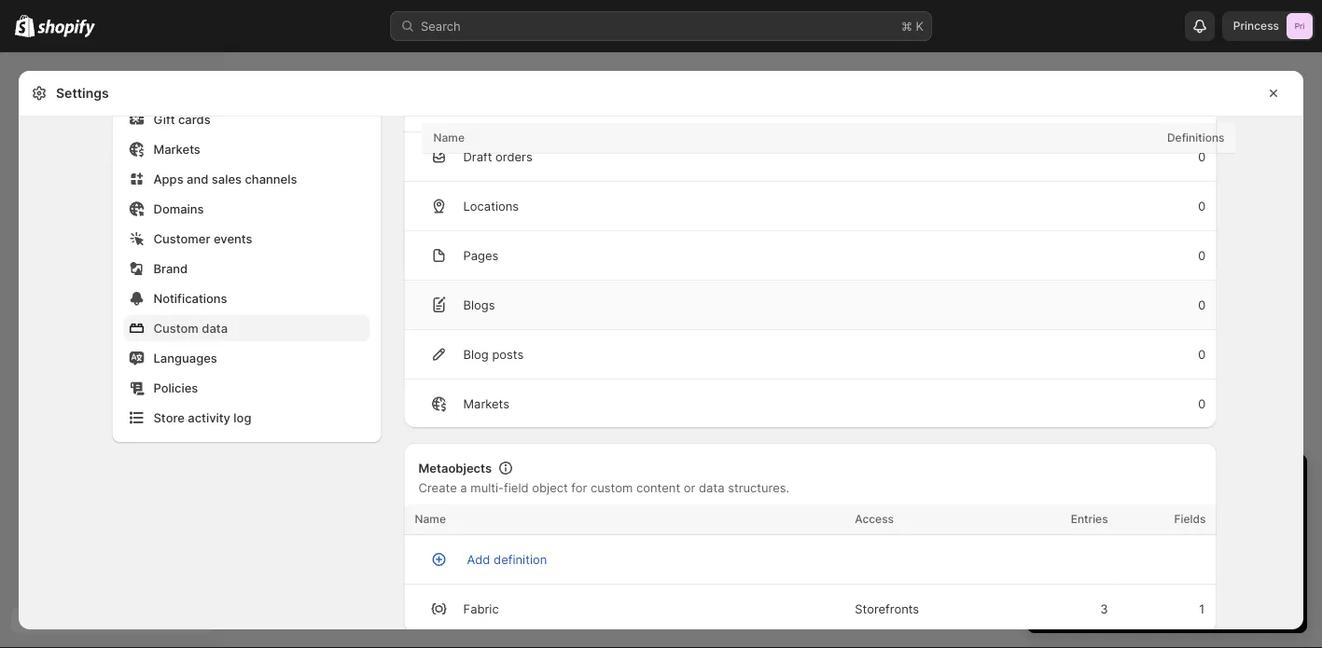 Task type: describe. For each thing, give the bounding box(es) containing it.
a inside "settings" dialog
[[460, 481, 467, 495]]

first
[[1061, 523, 1083, 538]]

$1/month
[[1164, 523, 1218, 538]]

create a multi-field object for custom content or data structures.
[[418, 481, 790, 495]]

0 for draft orders
[[1198, 149, 1206, 164]]

0 for markets
[[1198, 397, 1206, 411]]

1 day left in your trial element
[[1027, 503, 1307, 634]]

features
[[1220, 561, 1267, 575]]

orders
[[496, 149, 533, 164]]

1 for 1
[[1198, 602, 1206, 616]]

store activity log link
[[124, 405, 370, 431]]

plan inside switch to a paid plan and get: first 3 months for $1/month to customize your online store and add bonus features
[[1141, 505, 1166, 519]]

store activity log
[[153, 411, 251, 425]]

blogs
[[463, 298, 495, 312]]

trial
[[1196, 471, 1229, 494]]

definition
[[494, 552, 547, 567]]

field
[[504, 481, 529, 495]]

princess image
[[1287, 13, 1313, 39]]

3 inside switch to a paid plan and get: first 3 months for $1/month to customize your online store and add bonus features
[[1087, 523, 1095, 538]]

domains
[[153, 202, 204, 216]]

online
[[1061, 561, 1095, 575]]

draft orders
[[463, 149, 533, 164]]

switch to a paid plan and get: first 3 months for $1/month to customize your online store and add bonus features
[[1046, 505, 1283, 575]]

add
[[467, 552, 490, 567]]

1 vertical spatial to
[[1181, 542, 1193, 557]]

pages
[[463, 248, 499, 263]]

plan inside pick your plan link
[[1182, 595, 1205, 608]]

brand link
[[124, 256, 370, 282]]

languages
[[153, 351, 217, 365]]

entries
[[1071, 513, 1108, 526]]

create
[[418, 481, 457, 495]]

0 for locations
[[1198, 199, 1206, 213]]

object
[[532, 481, 568, 495]]

activity
[[188, 411, 230, 425]]

for inside switch to a paid plan and get: first 3 months for $1/month to customize your online store and add bonus features
[[1144, 523, 1160, 538]]

definitions
[[1167, 131, 1225, 145]]

custom data link
[[124, 315, 370, 341]]

1 horizontal spatial and
[[1131, 561, 1153, 575]]

get:
[[1194, 505, 1216, 519]]

pick
[[1130, 595, 1152, 608]]

brand
[[153, 261, 188, 276]]

months
[[1098, 523, 1141, 538]]

fields
[[1174, 513, 1206, 526]]

store
[[1099, 561, 1128, 575]]

languages link
[[124, 345, 370, 371]]

⌘
[[901, 19, 912, 33]]

1 for 1 day left in your trial
[[1046, 471, 1055, 494]]

pick your plan
[[1130, 595, 1205, 608]]

k
[[916, 19, 924, 33]]

blog
[[463, 347, 489, 362]]

locations
[[463, 199, 519, 213]]

bonus
[[1181, 561, 1217, 575]]

add definition
[[467, 552, 547, 567]]

gift
[[153, 112, 175, 126]]

sales
[[212, 172, 242, 186]]

1 day left in your trial button
[[1027, 454, 1307, 494]]

storefronts
[[855, 602, 919, 616]]

metaobjects
[[418, 461, 492, 475]]

gift cards
[[153, 112, 211, 126]]

pick your plan link
[[1046, 589, 1289, 615]]

princess
[[1233, 19, 1279, 33]]

channels
[[245, 172, 297, 186]]

1 horizontal spatial markets
[[463, 397, 509, 411]]

customer
[[153, 231, 210, 246]]

day
[[1060, 471, 1092, 494]]

multi-
[[471, 481, 504, 495]]



Task type: locate. For each thing, give the bounding box(es) containing it.
plan
[[1141, 505, 1166, 519], [1182, 595, 1205, 608]]

1 horizontal spatial 1
[[1198, 602, 1206, 616]]

2 vertical spatial and
[[1131, 561, 1153, 575]]

and left add
[[1131, 561, 1153, 575]]

store
[[153, 411, 185, 425]]

content
[[636, 481, 680, 495]]

domains link
[[124, 196, 370, 222]]

custom
[[153, 321, 199, 335]]

cards
[[178, 112, 211, 126]]

customer events
[[153, 231, 252, 246]]

0 vertical spatial plan
[[1141, 505, 1166, 519]]

name down the create
[[415, 513, 446, 526]]

settings dialog
[[19, 0, 1303, 634]]

1 vertical spatial name
[[415, 513, 446, 526]]

gift cards link
[[124, 106, 370, 132]]

plan down bonus
[[1182, 595, 1205, 608]]

notifications link
[[124, 286, 370, 312]]

left
[[1097, 471, 1126, 494]]

a left paid
[[1103, 505, 1110, 519]]

0 vertical spatial 1
[[1046, 471, 1055, 494]]

structures.
[[728, 481, 790, 495]]

shopify image
[[15, 15, 35, 37], [38, 19, 95, 38]]

and up $1/month
[[1169, 505, 1190, 519]]

plan right paid
[[1141, 505, 1166, 519]]

a inside switch to a paid plan and get: first 3 months for $1/month to customize your online store and add bonus features
[[1103, 505, 1110, 519]]

1 vertical spatial your
[[1258, 542, 1283, 557]]

name for draft orders
[[433, 131, 465, 145]]

apps
[[153, 172, 183, 186]]

markets
[[153, 142, 200, 156], [463, 397, 509, 411]]

0 horizontal spatial 3
[[1087, 523, 1095, 538]]

name up draft
[[433, 131, 465, 145]]

3 left pick on the right bottom
[[1100, 602, 1108, 616]]

1 0 from the top
[[1198, 149, 1206, 164]]

0 vertical spatial data
[[202, 321, 228, 335]]

⌘ k
[[901, 19, 924, 33]]

a
[[460, 481, 467, 495], [1103, 505, 1110, 519]]

apps and sales channels link
[[124, 166, 370, 192]]

1 horizontal spatial a
[[1103, 505, 1110, 519]]

blog posts
[[463, 347, 524, 362]]

markets link
[[124, 136, 370, 162]]

add
[[1156, 561, 1178, 575]]

data right 'or' on the bottom
[[699, 481, 725, 495]]

1 down bonus
[[1198, 602, 1206, 616]]

0 horizontal spatial data
[[202, 321, 228, 335]]

1 vertical spatial 1
[[1198, 602, 1206, 616]]

6 0 from the top
[[1198, 397, 1206, 411]]

2 0 from the top
[[1198, 199, 1206, 213]]

0 horizontal spatial a
[[460, 481, 467, 495]]

your inside dropdown button
[[1152, 471, 1191, 494]]

1 inside "settings" dialog
[[1198, 602, 1206, 616]]

1 horizontal spatial for
[[1144, 523, 1160, 538]]

dialog
[[1311, 71, 1322, 630]]

3 inside "settings" dialog
[[1100, 602, 1108, 616]]

0 horizontal spatial markets
[[153, 142, 200, 156]]

for right months at right
[[1144, 523, 1160, 538]]

0 vertical spatial markets
[[153, 142, 200, 156]]

3
[[1087, 523, 1095, 538], [1100, 602, 1108, 616]]

0 vertical spatial 3
[[1087, 523, 1095, 538]]

or
[[684, 481, 695, 495]]

1 horizontal spatial 3
[[1100, 602, 1108, 616]]

1 horizontal spatial data
[[699, 481, 725, 495]]

and right apps
[[187, 172, 208, 186]]

0 horizontal spatial plan
[[1141, 505, 1166, 519]]

3 0 from the top
[[1198, 248, 1206, 263]]

3 right first at the right bottom of the page
[[1087, 523, 1095, 538]]

0 vertical spatial a
[[460, 481, 467, 495]]

1 vertical spatial plan
[[1182, 595, 1205, 608]]

search
[[421, 19, 461, 33]]

to down $1/month
[[1181, 542, 1193, 557]]

0 horizontal spatial to
[[1088, 505, 1100, 519]]

1 vertical spatial data
[[699, 481, 725, 495]]

customer events link
[[124, 226, 370, 252]]

1 horizontal spatial to
[[1181, 542, 1193, 557]]

0 vertical spatial your
[[1152, 471, 1191, 494]]

data down notifications
[[202, 321, 228, 335]]

5 0 from the top
[[1198, 347, 1206, 362]]

in
[[1131, 471, 1147, 494]]

0 for blogs
[[1198, 298, 1206, 312]]

0 horizontal spatial 1
[[1046, 471, 1055, 494]]

and
[[187, 172, 208, 186], [1169, 505, 1190, 519], [1131, 561, 1153, 575]]

1 vertical spatial and
[[1169, 505, 1190, 519]]

0 horizontal spatial and
[[187, 172, 208, 186]]

custom data
[[153, 321, 228, 335]]

for
[[571, 481, 587, 495], [1144, 523, 1160, 538]]

switch
[[1046, 505, 1085, 519]]

policies
[[153, 381, 198, 395]]

fabric
[[463, 602, 499, 616]]

name for fabric
[[415, 513, 446, 526]]

your up features
[[1258, 542, 1283, 557]]

to right switch
[[1088, 505, 1100, 519]]

a down metaobjects
[[460, 481, 467, 495]]

1 horizontal spatial plan
[[1182, 595, 1205, 608]]

0 vertical spatial and
[[187, 172, 208, 186]]

custom
[[591, 481, 633, 495]]

1 vertical spatial 3
[[1100, 602, 1108, 616]]

settings
[[56, 85, 109, 101]]

notifications
[[153, 291, 227, 306]]

1 left day
[[1046, 471, 1055, 494]]

0 vertical spatial name
[[433, 131, 465, 145]]

to
[[1088, 505, 1100, 519], [1181, 542, 1193, 557]]

your right in
[[1152, 471, 1191, 494]]

4 0 from the top
[[1198, 298, 1206, 312]]

for inside "settings" dialog
[[571, 481, 587, 495]]

1 inside dropdown button
[[1046, 471, 1055, 494]]

1
[[1046, 471, 1055, 494], [1198, 602, 1206, 616]]

your right pick on the right bottom
[[1155, 595, 1179, 608]]

markets down blog posts
[[463, 397, 509, 411]]

data
[[202, 321, 228, 335], [699, 481, 725, 495]]

2 vertical spatial your
[[1155, 595, 1179, 608]]

events
[[214, 231, 252, 246]]

0 horizontal spatial shopify image
[[15, 15, 35, 37]]

your
[[1152, 471, 1191, 494], [1258, 542, 1283, 557], [1155, 595, 1179, 608]]

for right object at left bottom
[[571, 481, 587, 495]]

and inside "apps and sales channels" link
[[187, 172, 208, 186]]

add definition link
[[456, 547, 558, 573]]

1 vertical spatial for
[[1144, 523, 1160, 538]]

0 for pages
[[1198, 248, 1206, 263]]

markets down gift cards
[[153, 142, 200, 156]]

1 horizontal spatial shopify image
[[38, 19, 95, 38]]

apps and sales channels
[[153, 172, 297, 186]]

0 vertical spatial to
[[1088, 505, 1100, 519]]

1 vertical spatial markets
[[463, 397, 509, 411]]

1 vertical spatial a
[[1103, 505, 1110, 519]]

paid
[[1113, 505, 1138, 519]]

1 day left in your trial
[[1046, 471, 1229, 494]]

posts
[[492, 347, 524, 362]]

customize
[[1196, 542, 1255, 557]]

access
[[855, 513, 894, 526]]

name
[[433, 131, 465, 145], [415, 513, 446, 526]]

0 horizontal spatial for
[[571, 481, 587, 495]]

policies link
[[124, 375, 370, 401]]

log
[[234, 411, 251, 425]]

0
[[1198, 149, 1206, 164], [1198, 199, 1206, 213], [1198, 248, 1206, 263], [1198, 298, 1206, 312], [1198, 347, 1206, 362], [1198, 397, 1206, 411]]

draft
[[463, 149, 492, 164]]

0 vertical spatial for
[[571, 481, 587, 495]]

0 for blog posts
[[1198, 347, 1206, 362]]

your inside switch to a paid plan and get: first 3 months for $1/month to customize your online store and add bonus features
[[1258, 542, 1283, 557]]

2 horizontal spatial and
[[1169, 505, 1190, 519]]



Task type: vqa. For each thing, say whether or not it's contained in the screenshot.
leftmost list
no



